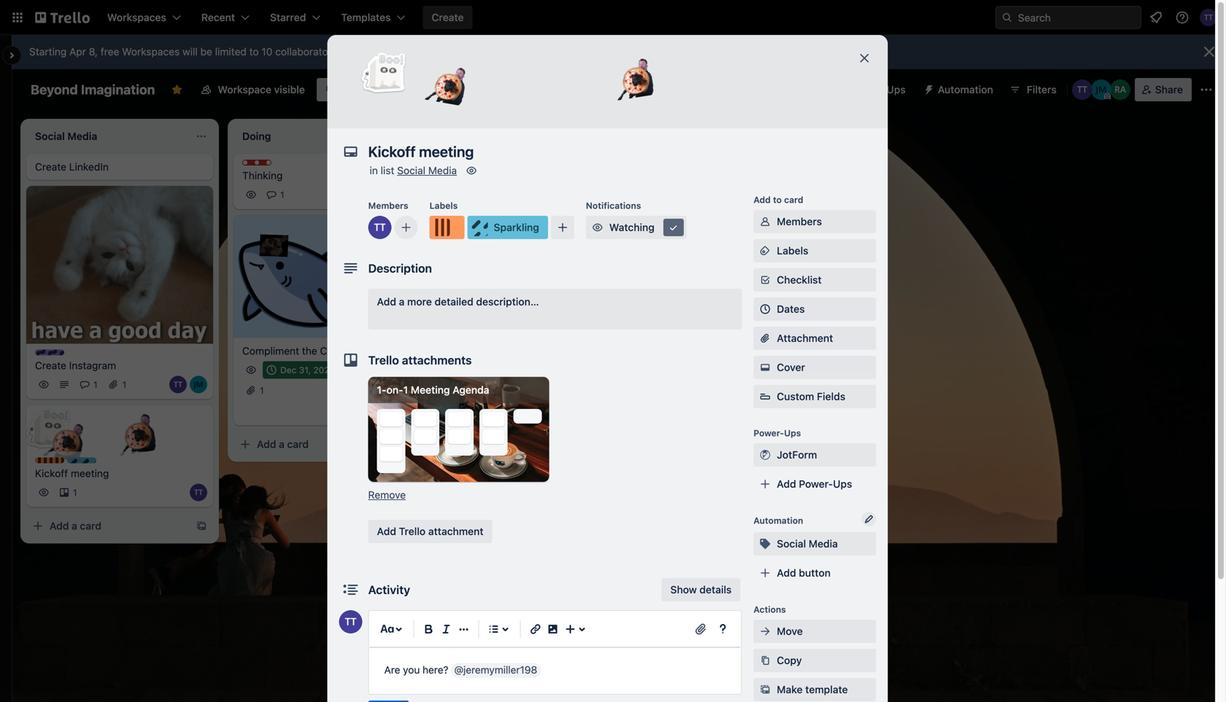 Task type: vqa. For each thing, say whether or not it's contained in the screenshot.
'Gary Orlando (garyorlando)' icon
no



Task type: describe. For each thing, give the bounding box(es) containing it.
are
[[384, 665, 400, 677]]

add another list
[[669, 129, 745, 141]]

Board name text field
[[23, 78, 162, 101]]

add another list button
[[642, 119, 841, 151]]

instagram
[[69, 360, 116, 372]]

template
[[805, 684, 848, 696]]

limits
[[488, 46, 513, 58]]

will
[[182, 46, 198, 58]]

more formatting image
[[455, 621, 473, 639]]

kickoff
[[35, 468, 68, 480]]

bold ⌘b image
[[420, 621, 438, 639]]

search image
[[1001, 12, 1013, 23]]

1 down kickoff meeting
[[73, 488, 77, 498]]

leftover pie
[[450, 290, 506, 302]]

0 horizontal spatial social
[[397, 165, 426, 177]]

a for add a card "button" related to create from template… image
[[279, 439, 285, 451]]

starting
[[29, 46, 67, 58]]

1 horizontal spatial color: sky, title: "sparkling" element
[[467, 216, 548, 239]]

editor toolbar toolbar
[[376, 618, 735, 642]]

0 vertical spatial color: orange, title: none image
[[430, 216, 465, 239]]

a for add a card "button" for create from template… icon
[[72, 521, 77, 533]]

italic ⌘i image
[[438, 621, 455, 639]]

trello attachments
[[368, 354, 472, 367]]

add button button
[[754, 562, 876, 585]]

visible
[[274, 84, 305, 96]]

learn more about collaborator limits link
[[343, 46, 513, 58]]

trello inside button
[[399, 526, 426, 538]]

0 horizontal spatial power-
[[754, 428, 784, 439]]

lists image
[[485, 621, 503, 639]]

sm image for automation
[[917, 78, 938, 99]]

0 horizontal spatial jeremy miller (jeremymiller198) image
[[190, 376, 207, 394]]

notifications
[[586, 201, 641, 211]]

description
[[368, 262, 432, 276]]

fields
[[817, 391, 845, 403]]

beyond imagination
[[31, 82, 155, 97]]

copy link
[[754, 650, 876, 673]]

Main content area, start typing to enter text. text field
[[384, 662, 726, 679]]

sm image inside watching 'button'
[[666, 220, 681, 235]]

star or unstar board image
[[171, 84, 183, 96]]

kickoff meeting link
[[35, 467, 204, 481]]

ups inside 'link'
[[833, 478, 852, 490]]

beyond
[[31, 82, 78, 97]]

you
[[403, 665, 420, 677]]

1 horizontal spatial https://media3.giphy.com/media/uzbc1merae75kv3oqd/100w.gif?cid=ad960664cgd8q560jl16i4tqsq6qk30rgh2t6st4j6ihzo35&ep=v1_stickers_search&rid=100w.gif&ct=s image
[[607, 48, 660, 101]]

kickoff meeting
[[35, 468, 109, 480]]

show menu image
[[1199, 82, 1214, 97]]

add a card for add a card "button" for create from template… icon
[[50, 521, 101, 533]]

custom fields button
[[754, 390, 876, 404]]

in list social media
[[370, 165, 457, 177]]

sm image for copy
[[758, 654, 773, 669]]

are you here? @jeremymiller198
[[384, 665, 537, 677]]

dec 31, 2023
[[280, 365, 335, 375]]

apr
[[69, 46, 86, 58]]

sm image for cover
[[758, 361, 773, 375]]

create from template… image
[[403, 439, 415, 451]]

automation inside button
[[938, 84, 993, 96]]

about
[[399, 46, 426, 58]]

add button
[[777, 567, 831, 580]]

jeremy miller (jeremymiller198) image
[[377, 403, 394, 420]]

board link
[[317, 78, 379, 101]]

add a card for add a card "button" related to create from template… image
[[257, 439, 309, 451]]

show details
[[670, 584, 732, 596]]

1 vertical spatial members
[[777, 216, 822, 228]]

create from template… image
[[196, 521, 207, 533]]

ruby anderson (rubyanderson7) image for jeremy miller (jeremymiller198) image
[[397, 403, 415, 420]]

in
[[370, 165, 378, 177]]

filters
[[1027, 84, 1057, 96]]

0 horizontal spatial media
[[428, 165, 457, 177]]

cover
[[777, 362, 805, 374]]

template.
[[524, 362, 563, 373]]

imagination
[[81, 82, 155, 97]]

add a card for add a card "button" to the right
[[464, 395, 516, 407]]

1 down thoughts thinking
[[280, 190, 284, 200]]

1 horizontal spatial to
[[773, 195, 782, 205]]

open information menu image
[[1175, 10, 1190, 25]]

back to home image
[[35, 6, 90, 29]]

social media
[[777, 538, 838, 550]]

0 horizontal spatial terry turtle (terryturtle) image
[[169, 376, 187, 394]]

starting apr 8, free workspaces will be limited to 10 collaborators. learn more about collaborator limits
[[29, 46, 513, 58]]

chef
[[320, 345, 342, 357]]

show details link
[[662, 579, 740, 602]]

2023
[[313, 365, 335, 375]]

1 vertical spatial terry turtle (terryturtle) image
[[368, 216, 392, 239]]

linkedin
[[69, 161, 109, 173]]

automation button
[[917, 78, 1002, 101]]

power-ups inside button
[[852, 84, 906, 96]]

ruby anderson (rubyanderson7) image for jeremy miller (jeremymiller198) icon to the right
[[1110, 80, 1130, 100]]

sm image for make template
[[758, 683, 773, 698]]

labels inside labels link
[[777, 245, 809, 257]]

power-ups button
[[823, 78, 915, 101]]

checklist
[[777, 274, 822, 286]]

make template link
[[754, 679, 876, 702]]

1 vertical spatial ups
[[784, 428, 801, 439]]

image image
[[544, 621, 562, 639]]

compliment the chef link
[[242, 344, 412, 359]]

0 horizontal spatial to
[[249, 46, 259, 58]]

add trello attachment
[[377, 526, 484, 538]]

custom fields
[[777, 391, 845, 403]]

0 vertical spatial trello
[[368, 354, 399, 367]]

terry turtle (terryturtle) image left jeremy miller (jeremymiller198) image
[[356, 403, 374, 420]]

button
[[799, 567, 831, 580]]

10
[[262, 46, 273, 58]]

1 vertical spatial automation
[[754, 516, 803, 526]]

social media button
[[754, 533, 876, 556]]

is
[[508, 362, 515, 373]]

remove
[[368, 489, 406, 501]]

move link
[[754, 620, 876, 644]]

description…
[[476, 296, 539, 308]]

color: purple, title: none image
[[35, 350, 64, 356]]

0 notifications image
[[1147, 9, 1165, 26]]

create for create
[[432, 11, 464, 23]]

sparkling for rightmost "color: sky, title: "sparkling"" element
[[494, 222, 539, 234]]

add a more detailed description… link
[[368, 289, 742, 330]]

add a more detailed description…
[[377, 296, 539, 308]]

ups inside button
[[887, 84, 906, 96]]

dates button
[[754, 298, 876, 321]]

0 vertical spatial terry turtle (terryturtle) image
[[1200, 9, 1217, 26]]

customize views image
[[386, 82, 401, 97]]

media inside button
[[809, 538, 838, 550]]

1 vertical spatial more
[[407, 296, 432, 308]]

card for add a card "button" related to create from template… image
[[287, 439, 309, 451]]

here?
[[423, 665, 448, 677]]



Task type: locate. For each thing, give the bounding box(es) containing it.
1 horizontal spatial members
[[777, 216, 822, 228]]

thinking
[[242, 170, 283, 182]]

https://media3.giphy.com/media/uzbc1merae75kv3oqd/100w.gif?cid=ad960664cgd8q560jl16i4tqsq6qk30rgh2t6st4j6ihzo35&ep=v1_stickers_search&rid=100w.gif&ct=s image right customize views image
[[421, 53, 475, 107]]

agenda
[[453, 384, 489, 396]]

1 horizontal spatial terry turtle (terryturtle) image
[[368, 216, 392, 239]]

sm image inside labels link
[[758, 244, 773, 258]]

power-ups
[[852, 84, 906, 96], [754, 428, 801, 439]]

1 horizontal spatial add a card
[[257, 439, 309, 451]]

list
[[730, 129, 745, 141], [381, 165, 394, 177]]

power- inside 'link'
[[799, 478, 833, 490]]

1 vertical spatial social
[[777, 538, 806, 550]]

watching
[[609, 222, 655, 234]]

1 vertical spatial labels
[[777, 245, 809, 257]]

compliment the chef
[[242, 345, 342, 357]]

1 vertical spatial list
[[381, 165, 394, 177]]

2 horizontal spatial power-
[[852, 84, 887, 96]]

create left the linkedin
[[35, 161, 66, 173]]

add members to card image
[[400, 220, 412, 235]]

0 horizontal spatial power-ups
[[754, 428, 801, 439]]

1 vertical spatial add a card
[[257, 439, 309, 451]]

2 vertical spatial create
[[35, 360, 66, 372]]

add to card
[[754, 195, 803, 205]]

list right another
[[730, 129, 745, 141]]

power- inside button
[[852, 84, 887, 96]]

media up "button"
[[809, 538, 838, 550]]

a inside add a more detailed description… link
[[399, 296, 405, 308]]

card for add a card "button" for create from template… icon
[[80, 521, 101, 533]]

1 horizontal spatial more
[[407, 296, 432, 308]]

remove link
[[368, 489, 406, 501]]

terry turtle (terryturtle) image right filters
[[1072, 80, 1092, 100]]

ups left automation button
[[887, 84, 906, 96]]

terry turtle (terryturtle) image
[[1200, 9, 1217, 26], [368, 216, 392, 239], [169, 376, 187, 394]]

a
[[399, 296, 405, 308], [517, 362, 522, 373], [486, 395, 492, 407], [279, 439, 285, 451], [72, 521, 77, 533]]

sparkling right kickoff
[[82, 459, 122, 469]]

attach and insert link image
[[694, 623, 708, 637]]

sm image inside move link
[[758, 625, 773, 639]]

0 horizontal spatial sparkling
[[82, 459, 122, 469]]

show
[[670, 584, 697, 596]]

1-
[[377, 384, 387, 396]]

2 horizontal spatial ups
[[887, 84, 906, 96]]

add power-ups
[[777, 478, 852, 490]]

terry turtle (terryturtle) image
[[1072, 80, 1092, 100], [356, 403, 374, 420], [190, 484, 207, 502], [339, 611, 362, 634]]

sm image down notifications
[[590, 220, 605, 235]]

terry turtle (terryturtle) image right open information menu image
[[1200, 9, 1217, 26]]

add
[[669, 129, 688, 141], [754, 195, 771, 205], [377, 296, 396, 308], [464, 395, 483, 407], [257, 439, 276, 451], [777, 478, 796, 490], [50, 521, 69, 533], [377, 526, 396, 538], [777, 567, 796, 580]]

sm image left the cover
[[758, 361, 773, 375]]

members
[[368, 201, 408, 211], [777, 216, 822, 228]]

2 horizontal spatial add a card
[[464, 395, 516, 407]]

2 vertical spatial add a card button
[[26, 515, 187, 538]]

1 right 1-
[[403, 384, 408, 396]]

3
[[475, 310, 481, 320]]

social media link
[[397, 165, 457, 177]]

pete ghost image
[[361, 50, 407, 96]]

create inside button
[[432, 11, 464, 23]]

sm image for labels
[[758, 244, 773, 258]]

create for create instagram
[[35, 360, 66, 372]]

1-on-1 meeting agenda
[[377, 384, 489, 396]]

1 vertical spatial to
[[773, 195, 782, 205]]

sm image for watching
[[590, 220, 605, 235]]

terry turtle (terryturtle) image left text styles image
[[339, 611, 362, 634]]

primary element
[[0, 0, 1226, 35]]

sparkling for the bottommost "color: sky, title: "sparkling"" element
[[82, 459, 122, 469]]

add a card button
[[441, 389, 601, 413], [234, 433, 394, 457], [26, 515, 187, 538]]

0
[[467, 310, 473, 320]]

actions
[[754, 605, 786, 615]]

list inside button
[[730, 129, 745, 141]]

detailed
[[435, 296, 473, 308]]

sm image for move
[[758, 625, 773, 639]]

0 horizontal spatial add a card
[[50, 521, 101, 533]]

1 horizontal spatial automation
[[938, 84, 993, 96]]

0 vertical spatial to
[[249, 46, 259, 58]]

workspace visible
[[218, 84, 305, 96]]

0 horizontal spatial https://media3.giphy.com/media/uzbc1merae75kv3oqd/100w.gif?cid=ad960664cgd8q560jl16i4tqsq6qk30rgh2t6st4j6ihzo35&ep=v1_stickers_search&rid=100w.gif&ct=s image
[[421, 53, 475, 107]]

1 down instagram
[[93, 380, 97, 390]]

card
[[784, 195, 803, 205], [487, 362, 505, 373], [494, 395, 516, 407], [287, 439, 309, 451], [80, 521, 101, 533]]

1 vertical spatial trello
[[399, 526, 426, 538]]

2 vertical spatial terry turtle (terryturtle) image
[[169, 376, 187, 394]]

0 vertical spatial create
[[432, 11, 464, 23]]

sm image for jotform
[[758, 448, 773, 463]]

1 horizontal spatial list
[[730, 129, 745, 141]]

collaborator
[[429, 46, 485, 58]]

list right "in" at the left of the page
[[381, 165, 394, 177]]

color: sky, title: "sparkling" element
[[467, 216, 548, 239], [67, 458, 122, 469]]

1 vertical spatial color: orange, title: none image
[[35, 458, 64, 464]]

1 vertical spatial create
[[35, 161, 66, 173]]

1
[[280, 190, 284, 200], [93, 380, 97, 390], [122, 380, 126, 390], [403, 384, 408, 396], [260, 386, 264, 396], [73, 488, 77, 498]]

sparkling up pie
[[494, 222, 539, 234]]

automation up the social media
[[754, 516, 803, 526]]

0 horizontal spatial list
[[381, 165, 394, 177]]

trello up 1-
[[368, 354, 399, 367]]

1 horizontal spatial add a card button
[[234, 433, 394, 457]]

1 vertical spatial media
[[809, 538, 838, 550]]

more left detailed
[[407, 296, 432, 308]]

sm image inside make template link
[[758, 683, 773, 698]]

dec
[[280, 365, 297, 375]]

1 vertical spatial power-ups
[[754, 428, 801, 439]]

to left 10
[[249, 46, 259, 58]]

another
[[690, 129, 728, 141]]

1 horizontal spatial power-ups
[[852, 84, 906, 96]]

8,
[[89, 46, 98, 58]]

color: bold red, title: "thoughts" element
[[242, 160, 297, 171]]

Dec 31, 2023 checkbox
[[263, 362, 339, 379]]

the
[[302, 345, 317, 357]]

ups up jotform
[[784, 428, 801, 439]]

0 horizontal spatial labels
[[430, 201, 458, 211]]

more right learn
[[372, 46, 396, 58]]

meeting
[[71, 468, 109, 480]]

copy
[[777, 655, 802, 667]]

sparkling
[[494, 222, 539, 234], [82, 459, 122, 469]]

0 horizontal spatial add a card button
[[26, 515, 187, 538]]

link image
[[527, 621, 544, 639]]

create for create linkedin
[[35, 161, 66, 173]]

0 vertical spatial ups
[[887, 84, 906, 96]]

move
[[777, 626, 803, 638]]

1 vertical spatial add a card button
[[234, 433, 394, 457]]

cover link
[[754, 356, 876, 380]]

labels up the checklist
[[777, 245, 809, 257]]

sm image left make
[[758, 683, 773, 698]]

0 vertical spatial ruby anderson (rubyanderson7) image
[[1110, 80, 1130, 100]]

social right "in" at the left of the page
[[397, 165, 426, 177]]

0 horizontal spatial more
[[372, 46, 396, 58]]

members down the add to card
[[777, 216, 822, 228]]

ruby anderson (rubyanderson7) image left share button
[[1110, 80, 1130, 100]]

ruby anderson (rubyanderson7) image right jeremy miller (jeremymiller198) image
[[397, 403, 415, 420]]

1 down compliment
[[260, 386, 264, 396]]

color: orange, title: none image
[[430, 216, 465, 239], [35, 458, 64, 464]]

0 horizontal spatial color: sky, title: "sparkling" element
[[67, 458, 122, 469]]

media right "in" at the left of the page
[[428, 165, 457, 177]]

collaborators.
[[275, 46, 340, 58]]

1 horizontal spatial labels
[[777, 245, 809, 257]]

a for add a card "button" to the right
[[486, 395, 492, 407]]

sm image inside social media button
[[758, 537, 773, 552]]

0 vertical spatial automation
[[938, 84, 993, 96]]

0 horizontal spatial members
[[368, 201, 408, 211]]

share button
[[1135, 78, 1192, 101]]

sm image inside copy link
[[758, 654, 773, 669]]

2 vertical spatial ups
[[833, 478, 852, 490]]

0 3
[[467, 310, 481, 320]]

trello
[[368, 354, 399, 367], [399, 526, 426, 538]]

0 horizontal spatial ruby anderson (rubyanderson7) image
[[397, 403, 415, 420]]

checklist button
[[754, 269, 876, 292]]

ruby anderson (rubyanderson7) image
[[1110, 80, 1130, 100], [397, 403, 415, 420]]

limited
[[215, 46, 247, 58]]

https://media3.giphy.com/media/uzbc1merae75kv3oqd/100w.gif?cid=ad960664cgd8q560jl16i4tqsq6qk30rgh2t6st4j6ihzo35&ep=v1_stickers_search&rid=100w.gif&ct=s image
[[607, 48, 660, 101], [421, 53, 475, 107]]

labels down social media link at left
[[430, 201, 458, 211]]

https://media3.giphy.com/media/uzbc1merae75kv3oqd/100w.gif?cid=ad960664cgd8q560jl16i4tqsq6qk30rgh2t6st4j6ihzo35&ep=v1_stickers_search&rid=100w.gif&ct=s image down primary element on the top of page
[[607, 48, 660, 101]]

labels link
[[754, 239, 876, 263]]

terry turtle (terryturtle) image left "add members to card" image
[[368, 216, 392, 239]]

card for add a card "button" to the right
[[494, 395, 516, 407]]

color: orange, title: none image up kickoff
[[35, 458, 64, 464]]

0 vertical spatial list
[[730, 129, 745, 141]]

create
[[432, 11, 464, 23], [35, 161, 66, 173], [35, 360, 66, 372]]

0 vertical spatial more
[[372, 46, 396, 58]]

1 vertical spatial jeremy miller (jeremymiller198) image
[[190, 376, 207, 394]]

sm image right social media link at left
[[464, 163, 479, 178]]

0 vertical spatial add a card button
[[441, 389, 601, 413]]

1 horizontal spatial power-
[[799, 478, 833, 490]]

1 down the create instagram link
[[122, 380, 126, 390]]

make
[[777, 684, 803, 696]]

automation
[[938, 84, 993, 96], [754, 516, 803, 526]]

members link
[[754, 210, 876, 234]]

terry turtle (terryturtle) image up create from template… icon
[[190, 484, 207, 502]]

members up "add members to card" image
[[368, 201, 408, 211]]

0 vertical spatial add a card
[[464, 395, 516, 407]]

1 horizontal spatial color: orange, title: none image
[[430, 216, 465, 239]]

sm image left 'copy'
[[758, 654, 773, 669]]

31,
[[299, 365, 311, 375]]

1 horizontal spatial jeremy miller (jeremymiller198) image
[[1091, 80, 1111, 100]]

media
[[428, 165, 457, 177], [809, 538, 838, 550]]

add a card button for create from template… image
[[234, 433, 394, 457]]

text styles image
[[378, 621, 396, 639]]

create linkedin link
[[35, 160, 204, 174]]

sm image
[[917, 78, 938, 99], [758, 215, 773, 229], [666, 220, 681, 235], [758, 244, 773, 258], [758, 448, 773, 463], [758, 625, 773, 639]]

sm image inside cover link
[[758, 361, 773, 375]]

sm image left the social media
[[758, 537, 773, 552]]

attachment
[[428, 526, 484, 538]]

1 horizontal spatial ruby anderson (rubyanderson7) image
[[1110, 80, 1130, 100]]

2 vertical spatial power-
[[799, 478, 833, 490]]

None text field
[[361, 139, 843, 165]]

1 horizontal spatial social
[[777, 538, 806, 550]]

sm image
[[464, 163, 479, 178], [590, 220, 605, 235], [758, 361, 773, 375], [758, 537, 773, 552], [758, 654, 773, 669], [758, 683, 773, 698]]

terry turtle (terryturtle) image down the create instagram link
[[169, 376, 187, 394]]

2 vertical spatial add a card
[[50, 521, 101, 533]]

0 vertical spatial media
[[428, 165, 457, 177]]

this
[[467, 362, 485, 373]]

attachment button
[[754, 327, 876, 350]]

sm image inside automation button
[[917, 78, 938, 99]]

details
[[700, 584, 732, 596]]

1 vertical spatial color: sky, title: "sparkling" element
[[67, 458, 122, 469]]

1 vertical spatial ruby anderson (rubyanderson7) image
[[397, 403, 415, 420]]

labels
[[430, 201, 458, 211], [777, 245, 809, 257]]

on-
[[387, 384, 403, 396]]

1 vertical spatial power-
[[754, 428, 784, 439]]

add power-ups link
[[754, 473, 876, 496]]

add a card button for create from template… icon
[[26, 515, 187, 538]]

0 vertical spatial jeremy miller (jeremymiller198) image
[[1091, 80, 1111, 100]]

meeting
[[411, 384, 450, 396]]

pie
[[491, 290, 506, 302]]

sm image inside watching 'button'
[[590, 220, 605, 235]]

0 vertical spatial labels
[[430, 201, 458, 211]]

@jeremymiller198
[[454, 665, 537, 677]]

workspace
[[218, 84, 271, 96]]

social inside social media button
[[777, 538, 806, 550]]

0 vertical spatial power-
[[852, 84, 887, 96]]

color: orange, title: none image right "add members to card" image
[[430, 216, 465, 239]]

2 horizontal spatial add a card button
[[441, 389, 601, 413]]

0 vertical spatial power-ups
[[852, 84, 906, 96]]

sm image for members
[[758, 215, 773, 229]]

jeremy miller (jeremymiller198) image
[[1091, 80, 1111, 100], [190, 376, 207, 394]]

create down "color: purple, title: none" icon
[[35, 360, 66, 372]]

2 horizontal spatial terry turtle (terryturtle) image
[[1200, 9, 1217, 26]]

compliment
[[242, 345, 299, 357]]

0 horizontal spatial ups
[[784, 428, 801, 439]]

1 horizontal spatial sparkling
[[494, 222, 539, 234]]

workspace visible button
[[192, 78, 314, 101]]

social up add button
[[777, 538, 806, 550]]

create up collaborator
[[432, 11, 464, 23]]

workspaces
[[122, 46, 180, 58]]

automation left filters button
[[938, 84, 993, 96]]

free
[[101, 46, 119, 58]]

thoughts thinking
[[242, 161, 297, 182]]

trello left attachment
[[399, 526, 426, 538]]

0 vertical spatial members
[[368, 201, 408, 211]]

watching button
[[586, 216, 687, 239]]

sm image inside "members" link
[[758, 215, 773, 229]]

open help dialog image
[[714, 621, 732, 639]]

learn
[[343, 46, 369, 58]]

create instagram
[[35, 360, 116, 372]]

leftover
[[450, 290, 488, 302]]

create linkedin
[[35, 161, 109, 173]]

attachment
[[777, 332, 833, 344]]

0 vertical spatial sparkling
[[494, 222, 539, 234]]

custom
[[777, 391, 814, 403]]

add trello attachment button
[[368, 520, 492, 544]]

to up "members" link at top right
[[773, 195, 782, 205]]

0 vertical spatial color: sky, title: "sparkling" element
[[467, 216, 548, 239]]

1 horizontal spatial ups
[[833, 478, 852, 490]]

Search field
[[1013, 7, 1141, 28]]

thoughts
[[257, 161, 297, 171]]

0 horizontal spatial automation
[[754, 516, 803, 526]]

0 vertical spatial social
[[397, 165, 426, 177]]

ups up social media button
[[833, 478, 852, 490]]

share
[[1155, 84, 1183, 96]]

1 vertical spatial sparkling
[[82, 459, 122, 469]]

add inside 'link'
[[777, 478, 796, 490]]

0 horizontal spatial color: orange, title: none image
[[35, 458, 64, 464]]

add inside button
[[377, 526, 396, 538]]

1 horizontal spatial media
[[809, 538, 838, 550]]

1-on-1 meeting agenda link
[[368, 377, 549, 482]]



